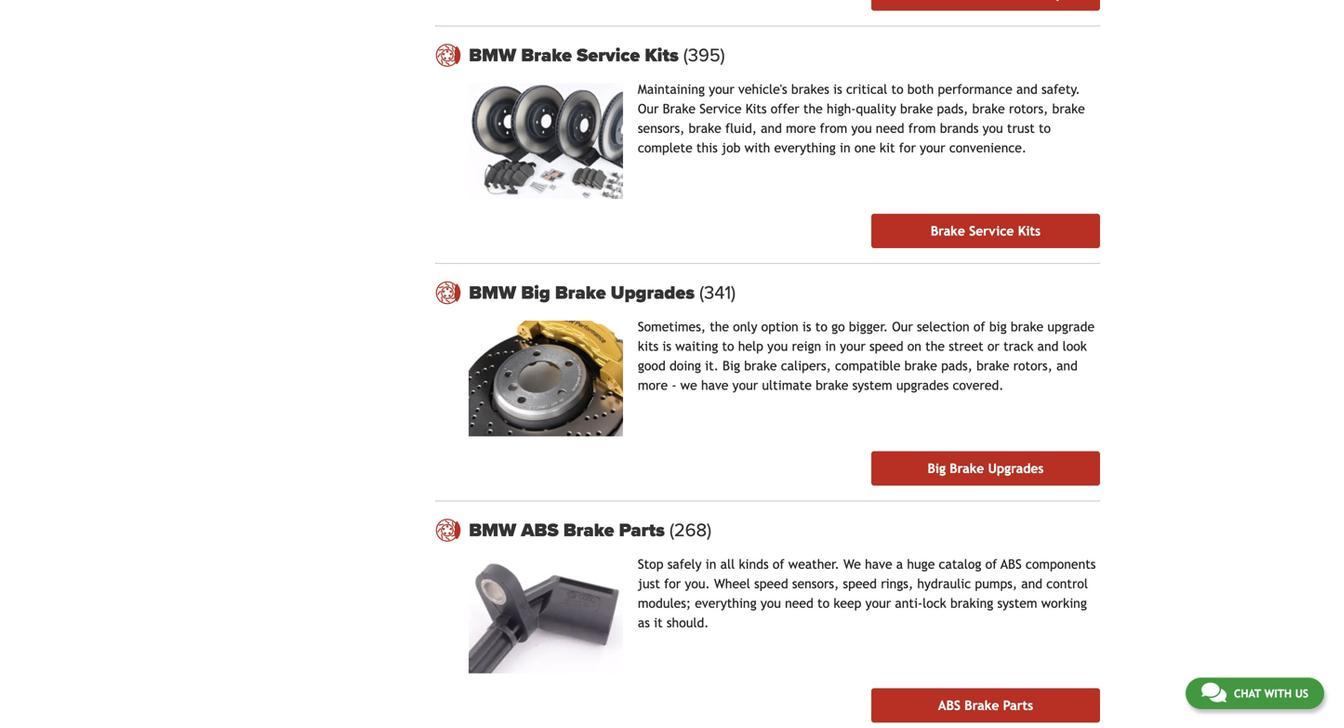 Task type: locate. For each thing, give the bounding box(es) containing it.
1 horizontal spatial kits
[[746, 101, 767, 116]]

rotors, up the trust
[[1009, 101, 1049, 116]]

speed down the we
[[843, 577, 877, 592]]

0 horizontal spatial is
[[663, 339, 672, 354]]

0 horizontal spatial system
[[853, 378, 893, 393]]

us
[[1296, 688, 1309, 701]]

service
[[577, 44, 640, 66], [700, 101, 742, 116], [969, 224, 1015, 238]]

reign
[[792, 339, 822, 354]]

1 horizontal spatial need
[[876, 121, 905, 136]]

speed inside sometimes, the only option is to go bigger. our selection of big brake upgrade kits is waiting to help you reign in your speed on the street or track and look good doing it. big brake calipers, compatible brake pads, brake rotors, and more - we have your ultimate brake system upgrades covered.
[[870, 339, 904, 354]]

have left a
[[865, 557, 893, 572]]

big brake upgrades
[[928, 461, 1044, 476]]

more down 'good'
[[638, 378, 668, 393]]

speed down kinds
[[755, 577, 789, 592]]

upgrades
[[897, 378, 949, 393]]

and down the offer
[[761, 121, 782, 136]]

kits down vehicle's
[[746, 101, 767, 116]]

with inside maintaining your vehicle's brakes is critical to both performance and safety. our brake service kits offer the high-quality brake pads, brake rotors, brake sensors, brake fluid, and more from you need from brands you trust to complete this job with everything in one kit for your convenience.
[[745, 140, 771, 155]]

is
[[834, 82, 843, 97], [803, 319, 812, 334], [663, 339, 672, 354]]

2 vertical spatial kits
[[1018, 224, 1041, 238]]

1 horizontal spatial for
[[899, 140, 916, 155]]

1 vertical spatial abs
[[1001, 557, 1022, 572]]

2 from from the left
[[909, 121, 936, 136]]

brake down both
[[901, 101, 933, 116]]

brake
[[521, 44, 572, 66], [663, 101, 696, 116], [931, 224, 966, 238], [555, 282, 606, 304], [950, 461, 985, 476], [564, 519, 615, 542], [965, 699, 1000, 714]]

1 vertical spatial the
[[710, 319, 729, 334]]

brake up the 'this'
[[689, 121, 722, 136]]

to
[[892, 82, 904, 97], [1039, 121, 1051, 136], [816, 319, 828, 334], [722, 339, 735, 354], [818, 596, 830, 611]]

you inside stop safely in all kinds of weather. we have a huge catalog of abs components just for you. wheel speed sensors, speed rings, hydraulic pumps, and control modules; everything you need to keep your anti-lock braking system working as it should.
[[761, 596, 781, 611]]

big right it.
[[723, 358, 741, 373]]

you up convenience.
[[983, 121, 1004, 136]]

chat with us link
[[1186, 678, 1325, 710]]

need down weather.
[[785, 596, 814, 611]]

is right "kits"
[[663, 339, 672, 354]]

big
[[990, 319, 1007, 334]]

1 vertical spatial rotors,
[[1014, 358, 1053, 373]]

1 vertical spatial upgrades
[[989, 461, 1044, 476]]

option
[[762, 319, 799, 334]]

our
[[638, 101, 659, 116], [892, 319, 913, 334]]

huge
[[907, 557, 935, 572]]

as
[[638, 616, 650, 631]]

you.
[[685, 577, 710, 592]]

our inside sometimes, the only option is to go bigger. our selection of big brake upgrade kits is waiting to help you reign in your speed on the street or track and look good doing it. big brake calipers, compatible brake pads, brake rotors, and more - we have your ultimate brake system upgrades covered.
[[892, 319, 913, 334]]

2 horizontal spatial kits
[[1018, 224, 1041, 238]]

fluid,
[[726, 121, 757, 136]]

your down help
[[733, 378, 758, 393]]

sensors, inside stop safely in all kinds of weather. we have a huge catalog of abs components just for you. wheel speed sensors, speed rings, hydraulic pumps, and control modules; everything you need to keep your anti-lock braking system working as it should.
[[792, 577, 839, 592]]

with down fluid,
[[745, 140, 771, 155]]

rings,
[[881, 577, 914, 592]]

of right kinds
[[773, 557, 785, 572]]

need
[[876, 121, 905, 136], [785, 596, 814, 611]]

brake service kits
[[931, 224, 1041, 238]]

1 vertical spatial more
[[638, 378, 668, 393]]

system inside stop safely in all kinds of weather. we have a huge catalog of abs components just for you. wheel speed sensors, speed rings, hydraulic pumps, and control modules; everything you need to keep your anti-lock braking system working as it should.
[[998, 596, 1038, 611]]

selection
[[917, 319, 970, 334]]

0 horizontal spatial for
[[664, 577, 681, 592]]

0 horizontal spatial the
[[710, 319, 729, 334]]

0 horizontal spatial in
[[706, 557, 717, 572]]

bmw for bmw                                                                                    abs brake parts
[[469, 519, 517, 542]]

1 horizontal spatial with
[[1265, 688, 1292, 701]]

1 vertical spatial is
[[803, 319, 812, 334]]

to inside stop safely in all kinds of weather. we have a huge catalog of abs components just for you. wheel speed sensors, speed rings, hydraulic pumps, and control modules; everything you need to keep your anti-lock braking system working as it should.
[[818, 596, 830, 611]]

brake down or
[[977, 358, 1010, 373]]

brake inside maintaining your vehicle's brakes is critical to both performance and safety. our brake service kits offer the high-quality brake pads, brake rotors, brake sensors, brake fluid, and more from you need from brands you trust to complete this job with everything in one kit for your convenience.
[[663, 101, 696, 116]]

in inside sometimes, the only option is to go bigger. our selection of big brake upgrade kits is waiting to help you reign in your speed on the street or track and look good doing it. big brake calipers, compatible brake pads, brake rotors, and more - we have your ultimate brake system upgrades covered.
[[826, 339, 836, 354]]

your
[[709, 82, 735, 97], [920, 140, 946, 155], [840, 339, 866, 354], [733, 378, 758, 393], [866, 596, 891, 611]]

chat with us
[[1234, 688, 1309, 701]]

to left "keep"
[[818, 596, 830, 611]]

pads, up brands
[[937, 101, 969, 116]]

with left us
[[1265, 688, 1292, 701]]

everything inside maintaining your vehicle's brakes is critical to both performance and safety. our brake service kits offer the high-quality brake pads, brake rotors, brake sensors, brake fluid, and more from you need from brands you trust to complete this job with everything in one kit for your convenience.
[[775, 140, 836, 155]]

have inside sometimes, the only option is to go bigger. our selection of big brake upgrade kits is waiting to help you reign in your speed on the street or track and look good doing it. big brake calipers, compatible brake pads, brake rotors, and more - we have your ultimate brake system upgrades covered.
[[701, 378, 729, 393]]

and
[[1017, 82, 1038, 97], [761, 121, 782, 136], [1038, 339, 1059, 354], [1057, 358, 1078, 373], [1022, 577, 1043, 592]]

0 vertical spatial in
[[840, 140, 851, 155]]

1 vertical spatial sensors,
[[792, 577, 839, 592]]

rotors, inside maintaining your vehicle's brakes is critical to both performance and safety. our brake service kits offer the high-quality brake pads, brake rotors, brake sensors, brake fluid, and more from you need from brands you trust to complete this job with everything in one kit for your convenience.
[[1009, 101, 1049, 116]]

sensors, up complete
[[638, 121, 685, 136]]

big brake upgrades link
[[872, 451, 1101, 486]]

0 horizontal spatial big
[[521, 282, 551, 304]]

0 vertical spatial is
[[834, 82, 843, 97]]

1 vertical spatial our
[[892, 319, 913, 334]]

pads, inside sometimes, the only option is to go bigger. our selection of big brake upgrade kits is waiting to help you reign in your speed on the street or track and look good doing it. big brake calipers, compatible brake pads, brake rotors, and more - we have your ultimate brake system upgrades covered.
[[942, 358, 973, 373]]

0 vertical spatial bmw
[[469, 44, 517, 66]]

1 vertical spatial need
[[785, 596, 814, 611]]

pads, inside maintaining your vehicle's brakes is critical to both performance and safety. our brake service kits offer the high-quality brake pads, brake rotors, brake sensors, brake fluid, and more from you need from brands you trust to complete this job with everything in one kit for your convenience.
[[937, 101, 969, 116]]

1 vertical spatial big
[[723, 358, 741, 373]]

stop safely in all kinds of weather. we have a huge catalog of abs components just for you. wheel speed sensors, speed rings, hydraulic pumps, and control modules; everything you need to keep your anti-lock braking system working as it should.
[[638, 557, 1096, 631]]

high-
[[827, 101, 856, 116]]

1 vertical spatial everything
[[695, 596, 757, 611]]

trust
[[1007, 121, 1035, 136]]

brake
[[901, 101, 933, 116], [973, 101, 1006, 116], [1053, 101, 1086, 116], [689, 121, 722, 136], [1011, 319, 1044, 334], [744, 358, 777, 373], [905, 358, 938, 373], [977, 358, 1010, 373], [816, 378, 849, 393]]

2 vertical spatial in
[[706, 557, 717, 572]]

2 vertical spatial bmw
[[469, 519, 517, 542]]

and down components
[[1022, 577, 1043, 592]]

pads,
[[937, 101, 969, 116], [942, 358, 973, 373]]

1 vertical spatial bmw
[[469, 282, 517, 304]]

2 horizontal spatial in
[[840, 140, 851, 155]]

service down convenience.
[[969, 224, 1015, 238]]

chat
[[1234, 688, 1262, 701]]

upgrade
[[1048, 319, 1095, 334]]

0 horizontal spatial need
[[785, 596, 814, 611]]

of
[[974, 319, 986, 334], [773, 557, 785, 572], [986, 557, 998, 572]]

0 horizontal spatial service
[[577, 44, 640, 66]]

your left vehicle's
[[709, 82, 735, 97]]

rotors,
[[1009, 101, 1049, 116], [1014, 358, 1053, 373]]

0 horizontal spatial have
[[701, 378, 729, 393]]

0 vertical spatial sensors,
[[638, 121, 685, 136]]

kits down convenience.
[[1018, 224, 1041, 238]]

0 vertical spatial system
[[853, 378, 893, 393]]

sensors, inside maintaining your vehicle's brakes is critical to both performance and safety. our brake service kits offer the high-quality brake pads, brake rotors, brake sensors, brake fluid, and more from you need from brands you trust to complete this job with everything in one kit for your convenience.
[[638, 121, 685, 136]]

our up on
[[892, 319, 913, 334]]

your down rings,
[[866, 596, 891, 611]]

rotors, inside sometimes, the only option is to go bigger. our selection of big brake upgrade kits is waiting to help you reign in your speed on the street or track and look good doing it. big brake calipers, compatible brake pads, brake rotors, and more - we have your ultimate brake system upgrades covered.
[[1014, 358, 1053, 373]]

1 horizontal spatial abs
[[938, 699, 961, 714]]

0 horizontal spatial our
[[638, 101, 659, 116]]

1 horizontal spatial more
[[786, 121, 816, 136]]

big inside big brake upgrades link
[[928, 461, 946, 476]]

0 vertical spatial everything
[[775, 140, 836, 155]]

is inside maintaining your vehicle's brakes is critical to both performance and safety. our brake service kits offer the high-quality brake pads, brake rotors, brake sensors, brake fluid, and more from you need from brands you trust to complete this job with everything in one kit for your convenience.
[[834, 82, 843, 97]]

rotors, down 'track'
[[1014, 358, 1053, 373]]

all
[[721, 557, 735, 572]]

from
[[820, 121, 848, 136], [909, 121, 936, 136]]

0 vertical spatial need
[[876, 121, 905, 136]]

2 vertical spatial service
[[969, 224, 1015, 238]]

1 vertical spatial in
[[826, 339, 836, 354]]

brake inside 'link'
[[931, 224, 966, 238]]

everything inside stop safely in all kinds of weather. we have a huge catalog of abs components just for you. wheel speed sensors, speed rings, hydraulic pumps, and control modules; everything you need to keep your anti-lock braking system working as it should.
[[695, 596, 757, 611]]

system inside sometimes, the only option is to go bigger. our selection of big brake upgrade kits is waiting to help you reign in your speed on the street or track and look good doing it. big brake calipers, compatible brake pads, brake rotors, and more - we have your ultimate brake system upgrades covered.
[[853, 378, 893, 393]]

1 horizontal spatial service
[[700, 101, 742, 116]]

0 horizontal spatial upgrades
[[611, 282, 695, 304]]

1 bmw from the top
[[469, 44, 517, 66]]

1 horizontal spatial from
[[909, 121, 936, 136]]

0 vertical spatial rotors,
[[1009, 101, 1049, 116]]

kits up maintaining
[[645, 44, 679, 66]]

kits inside 'link'
[[1018, 224, 1041, 238]]

1 vertical spatial parts
[[1003, 699, 1034, 714]]

safely
[[668, 557, 702, 572]]

2 horizontal spatial abs
[[1001, 557, 1022, 572]]

have inside stop safely in all kinds of weather. we have a huge catalog of abs components just for you. wheel speed sensors, speed rings, hydraulic pumps, and control modules; everything you need to keep your anti-lock braking system working as it should.
[[865, 557, 893, 572]]

have down it.
[[701, 378, 729, 393]]

0 vertical spatial with
[[745, 140, 771, 155]]

2 vertical spatial big
[[928, 461, 946, 476]]

our down maintaining
[[638, 101, 659, 116]]

0 horizontal spatial everything
[[695, 596, 757, 611]]

3 bmw from the top
[[469, 519, 517, 542]]

1 vertical spatial have
[[865, 557, 893, 572]]

2 horizontal spatial service
[[969, 224, 1015, 238]]

offer
[[771, 101, 800, 116]]

you down option
[[768, 339, 788, 354]]

we
[[844, 557, 861, 572]]

only
[[733, 319, 758, 334]]

0 vertical spatial for
[[899, 140, 916, 155]]

0 vertical spatial pads,
[[937, 101, 969, 116]]

2 bmw from the top
[[469, 282, 517, 304]]

bmw                                                                                    big brake upgrades link
[[469, 282, 1101, 304]]

2 horizontal spatial the
[[926, 339, 945, 354]]

the down brakes
[[804, 101, 823, 116]]

0 horizontal spatial parts
[[619, 519, 665, 542]]

for
[[899, 140, 916, 155], [664, 577, 681, 592]]

of up pumps,
[[986, 557, 998, 572]]

the left the only
[[710, 319, 729, 334]]

in down go at the right top
[[826, 339, 836, 354]]

2 vertical spatial abs
[[938, 699, 961, 714]]

one
[[855, 140, 876, 155]]

0 vertical spatial the
[[804, 101, 823, 116]]

1 vertical spatial pads,
[[942, 358, 973, 373]]

1 horizontal spatial in
[[826, 339, 836, 354]]

in left one
[[840, 140, 851, 155]]

or
[[988, 339, 1000, 354]]

in left the all
[[706, 557, 717, 572]]

bmw for bmw                                                                                    big brake upgrades
[[469, 282, 517, 304]]

big brake upgrades thumbnail image image
[[469, 321, 623, 437]]

0 horizontal spatial abs
[[521, 519, 559, 542]]

of left "big"
[[974, 319, 986, 334]]

0 horizontal spatial from
[[820, 121, 848, 136]]

upgrades up sometimes,
[[611, 282, 695, 304]]

everything
[[775, 140, 836, 155], [695, 596, 757, 611]]

abs brake parts
[[938, 699, 1034, 714]]

1 horizontal spatial big
[[723, 358, 741, 373]]

brake down calipers,
[[816, 378, 849, 393]]

everything down wheel
[[695, 596, 757, 611]]

it
[[654, 616, 663, 631]]

1 horizontal spatial is
[[803, 319, 812, 334]]

big up big brake upgrades thumbnail image
[[521, 282, 551, 304]]

working
[[1042, 596, 1087, 611]]

1 horizontal spatial everything
[[775, 140, 836, 155]]

you down kinds
[[761, 596, 781, 611]]

is up reign
[[803, 319, 812, 334]]

0 vertical spatial have
[[701, 378, 729, 393]]

2 vertical spatial is
[[663, 339, 672, 354]]

upgrades down covered. at the bottom
[[989, 461, 1044, 476]]

0 horizontal spatial sensors,
[[638, 121, 685, 136]]

2 horizontal spatial is
[[834, 82, 843, 97]]

pads, down street
[[942, 358, 973, 373]]

1 horizontal spatial our
[[892, 319, 913, 334]]

1 vertical spatial kits
[[746, 101, 767, 116]]

look
[[1063, 339, 1087, 354]]

system down pumps,
[[998, 596, 1038, 611]]

have
[[701, 378, 729, 393], [865, 557, 893, 572]]

weather.
[[789, 557, 840, 572]]

with
[[745, 140, 771, 155], [1265, 688, 1292, 701]]

the
[[804, 101, 823, 116], [710, 319, 729, 334], [926, 339, 945, 354]]

parts
[[619, 519, 665, 542], [1003, 699, 1034, 714]]

from left brands
[[909, 121, 936, 136]]

0 vertical spatial kits
[[645, 44, 679, 66]]

0 horizontal spatial more
[[638, 378, 668, 393]]

for up modules;
[[664, 577, 681, 592]]

should.
[[667, 616, 709, 631]]

for right kit
[[899, 140, 916, 155]]

you
[[852, 121, 872, 136], [983, 121, 1004, 136], [768, 339, 788, 354], [761, 596, 781, 611]]

system
[[853, 378, 893, 393], [998, 596, 1038, 611]]

1 vertical spatial service
[[700, 101, 742, 116]]

sensors, down weather.
[[792, 577, 839, 592]]

service up fluid,
[[700, 101, 742, 116]]

1 vertical spatial for
[[664, 577, 681, 592]]

bmw
[[469, 44, 517, 66], [469, 282, 517, 304], [469, 519, 517, 542]]

1 from from the left
[[820, 121, 848, 136]]

more down the offer
[[786, 121, 816, 136]]

your down go at the right top
[[840, 339, 866, 354]]

from down high-
[[820, 121, 848, 136]]

0 vertical spatial more
[[786, 121, 816, 136]]

your down brands
[[920, 140, 946, 155]]

upgrades
[[611, 282, 695, 304], [989, 461, 1044, 476]]

everything down the offer
[[775, 140, 836, 155]]

need up kit
[[876, 121, 905, 136]]

brake down safety.
[[1053, 101, 1086, 116]]

service up maintaining
[[577, 44, 640, 66]]

brake inside "link"
[[965, 699, 1000, 714]]

the right on
[[926, 339, 945, 354]]

brake service kits thumbnail image image
[[469, 83, 623, 199]]

kinds
[[739, 557, 769, 572]]

0 vertical spatial our
[[638, 101, 659, 116]]

to left go at the right top
[[816, 319, 828, 334]]

system down compatible
[[853, 378, 893, 393]]

doing
[[670, 358, 701, 373]]

0 horizontal spatial with
[[745, 140, 771, 155]]

big down upgrades
[[928, 461, 946, 476]]

wheel
[[714, 577, 751, 592]]

more inside maintaining your vehicle's brakes is critical to both performance and safety. our brake service kits offer the high-quality brake pads, brake rotors, brake sensors, brake fluid, and more from you need from brands you trust to complete this job with everything in one kit for your convenience.
[[786, 121, 816, 136]]

0 vertical spatial abs
[[521, 519, 559, 542]]

2 horizontal spatial big
[[928, 461, 946, 476]]

1 horizontal spatial parts
[[1003, 699, 1034, 714]]

big
[[521, 282, 551, 304], [723, 358, 741, 373], [928, 461, 946, 476]]

1 vertical spatial system
[[998, 596, 1038, 611]]

is up high-
[[834, 82, 843, 97]]

1 horizontal spatial the
[[804, 101, 823, 116]]

kits
[[645, 44, 679, 66], [746, 101, 767, 116], [1018, 224, 1041, 238]]

1 horizontal spatial system
[[998, 596, 1038, 611]]

speed down the bigger.
[[870, 339, 904, 354]]

1 horizontal spatial have
[[865, 557, 893, 572]]

1 horizontal spatial sensors,
[[792, 577, 839, 592]]



Task type: vqa. For each thing, say whether or not it's contained in the screenshot.
the upgrade
yes



Task type: describe. For each thing, give the bounding box(es) containing it.
and down look
[[1057, 358, 1078, 373]]

bmw                                                                                    brake service kits link
[[469, 44, 1101, 66]]

track
[[1004, 339, 1034, 354]]

to left both
[[892, 82, 904, 97]]

0 vertical spatial parts
[[619, 519, 665, 542]]

ultimate
[[762, 378, 812, 393]]

0 vertical spatial service
[[577, 44, 640, 66]]

calipers,
[[781, 358, 832, 373]]

critical
[[847, 82, 888, 97]]

good
[[638, 358, 666, 373]]

complete
[[638, 140, 693, 155]]

service inside 'link'
[[969, 224, 1015, 238]]

abs inside abs brake parts "link"
[[938, 699, 961, 714]]

need inside maintaining your vehicle's brakes is critical to both performance and safety. our brake service kits offer the high-quality brake pads, brake rotors, brake sensors, brake fluid, and more from you need from brands you trust to complete this job with everything in one kit for your convenience.
[[876, 121, 905, 136]]

covered.
[[953, 378, 1004, 393]]

2 vertical spatial the
[[926, 339, 945, 354]]

abs inside stop safely in all kinds of weather. we have a huge catalog of abs components just for you. wheel speed sensors, speed rings, hydraulic pumps, and control modules; everything you need to keep your anti-lock braking system working as it should.
[[1001, 557, 1022, 572]]

performance
[[938, 82, 1013, 97]]

maintaining
[[638, 82, 705, 97]]

1 vertical spatial with
[[1265, 688, 1292, 701]]

-
[[672, 378, 677, 393]]

to left help
[[722, 339, 735, 354]]

is for bmw                                                                                    brake service kits
[[834, 82, 843, 97]]

brake up upgrades
[[905, 358, 938, 373]]

bmw                                                                                    abs brake parts
[[469, 519, 670, 542]]

comments image
[[1202, 682, 1227, 704]]

0 vertical spatial big
[[521, 282, 551, 304]]

and left look
[[1038, 339, 1059, 354]]

more inside sometimes, the only option is to go bigger. our selection of big brake upgrade kits is waiting to help you reign in your speed on the street or track and look good doing it. big brake calipers, compatible brake pads, brake rotors, and more - we have your ultimate brake system upgrades covered.
[[638, 378, 668, 393]]

and left safety.
[[1017, 82, 1038, 97]]

components
[[1026, 557, 1096, 572]]

bmw                                                                                    abs brake parts link
[[469, 519, 1101, 542]]

this
[[697, 140, 718, 155]]

brake down help
[[744, 358, 777, 373]]

bmw                                                                                    big brake upgrades
[[469, 282, 700, 304]]

your inside stop safely in all kinds of weather. we have a huge catalog of abs components just for you. wheel speed sensors, speed rings, hydraulic pumps, and control modules; everything you need to keep your anti-lock braking system working as it should.
[[866, 596, 891, 611]]

street
[[949, 339, 984, 354]]

anti-
[[895, 596, 923, 611]]

both
[[908, 82, 934, 97]]

kits
[[638, 339, 659, 354]]

the inside maintaining your vehicle's brakes is critical to both performance and safety. our brake service kits offer the high-quality brake pads, brake rotors, brake sensors, brake fluid, and more from you need from brands you trust to complete this job with everything in one kit for your convenience.
[[804, 101, 823, 116]]

keep
[[834, 596, 862, 611]]

just
[[638, 577, 660, 592]]

in inside maintaining your vehicle's brakes is critical to both performance and safety. our brake service kits offer the high-quality brake pads, brake rotors, brake sensors, brake fluid, and more from you need from brands you trust to complete this job with everything in one kit for your convenience.
[[840, 140, 851, 155]]

is for bmw                                                                                    big brake upgrades
[[803, 319, 812, 334]]

vehicle's
[[739, 82, 788, 97]]

and inside stop safely in all kinds of weather. we have a huge catalog of abs components just for you. wheel speed sensors, speed rings, hydraulic pumps, and control modules; everything you need to keep your anti-lock braking system working as it should.
[[1022, 577, 1043, 592]]

quality
[[856, 101, 897, 116]]

lock
[[923, 596, 947, 611]]

bigger.
[[849, 319, 889, 334]]

waiting
[[676, 339, 718, 354]]

help
[[738, 339, 764, 354]]

hydraulic
[[918, 577, 971, 592]]

big inside sometimes, the only option is to go bigger. our selection of big brake upgrade kits is waiting to help you reign in your speed on the street or track and look good doing it. big brake calipers, compatible brake pads, brake rotors, and more - we have your ultimate brake system upgrades covered.
[[723, 358, 741, 373]]

brands
[[940, 121, 979, 136]]

brakes
[[792, 82, 830, 97]]

you up one
[[852, 121, 872, 136]]

in inside stop safely in all kinds of weather. we have a huge catalog of abs components just for you. wheel speed sensors, speed rings, hydraulic pumps, and control modules; everything you need to keep your anti-lock braking system working as it should.
[[706, 557, 717, 572]]

convenience.
[[950, 140, 1027, 155]]

parts inside "link"
[[1003, 699, 1034, 714]]

1 horizontal spatial upgrades
[[989, 461, 1044, 476]]

job
[[722, 140, 741, 155]]

on
[[908, 339, 922, 354]]

you inside sometimes, the only option is to go bigger. our selection of big brake upgrade kits is waiting to help you reign in your speed on the street or track and look good doing it. big brake calipers, compatible brake pads, brake rotors, and more - we have your ultimate brake system upgrades covered.
[[768, 339, 788, 354]]

modules;
[[638, 596, 691, 611]]

stop
[[638, 557, 664, 572]]

go
[[832, 319, 845, 334]]

for inside maintaining your vehicle's brakes is critical to both performance and safety. our brake service kits offer the high-quality brake pads, brake rotors, brake sensors, brake fluid, and more from you need from brands you trust to complete this job with everything in one kit for your convenience.
[[899, 140, 916, 155]]

it.
[[705, 358, 719, 373]]

service inside maintaining your vehicle's brakes is critical to both performance and safety. our brake service kits offer the high-quality brake pads, brake rotors, brake sensors, brake fluid, and more from you need from brands you trust to complete this job with everything in one kit for your convenience.
[[700, 101, 742, 116]]

sometimes, the only option is to go bigger. our selection of big brake upgrade kits is waiting to help you reign in your speed on the street or track and look good doing it. big brake calipers, compatible brake pads, brake rotors, and more - we have your ultimate brake system upgrades covered.
[[638, 319, 1095, 393]]

catalog
[[939, 557, 982, 572]]

compatible
[[835, 358, 901, 373]]

brake down performance
[[973, 101, 1006, 116]]

maintaining your vehicle's brakes is critical to both performance and safety. our brake service kits offer the high-quality brake pads, brake rotors, brake sensors, brake fluid, and more from you need from brands you trust to complete this job with everything in one kit for your convenience.
[[638, 82, 1086, 155]]

we
[[681, 378, 698, 393]]

kit
[[880, 140, 895, 155]]

kits inside maintaining your vehicle's brakes is critical to both performance and safety. our brake service kits offer the high-quality brake pads, brake rotors, brake sensors, brake fluid, and more from you need from brands you trust to complete this job with everything in one kit for your convenience.
[[746, 101, 767, 116]]

brake up 'track'
[[1011, 319, 1044, 334]]

safety.
[[1042, 82, 1081, 97]]

to right the trust
[[1039, 121, 1051, 136]]

0 horizontal spatial kits
[[645, 44, 679, 66]]

0 vertical spatial upgrades
[[611, 282, 695, 304]]

abs brake parts thumbnail image image
[[469, 558, 623, 674]]

need inside stop safely in all kinds of weather. we have a huge catalog of abs components just for you. wheel speed sensors, speed rings, hydraulic pumps, and control modules; everything you need to keep your anti-lock braking system working as it should.
[[785, 596, 814, 611]]

brake service kits link
[[872, 214, 1101, 248]]

our inside maintaining your vehicle's brakes is critical to both performance and safety. our brake service kits offer the high-quality brake pads, brake rotors, brake sensors, brake fluid, and more from you need from brands you trust to complete this job with everything in one kit for your convenience.
[[638, 101, 659, 116]]

a
[[897, 557, 904, 572]]

for inside stop safely in all kinds of weather. we have a huge catalog of abs components just for you. wheel speed sensors, speed rings, hydraulic pumps, and control modules; everything you need to keep your anti-lock braking system working as it should.
[[664, 577, 681, 592]]

bmw                                                                                    brake service kits
[[469, 44, 684, 66]]

control
[[1047, 577, 1089, 592]]

bmw for bmw                                                                                    brake service kits
[[469, 44, 517, 66]]

braking
[[951, 596, 994, 611]]

sometimes,
[[638, 319, 706, 334]]

abs brake parts link
[[872, 689, 1101, 724]]

of inside sometimes, the only option is to go bigger. our selection of big brake upgrade kits is waiting to help you reign in your speed on the street or track and look good doing it. big brake calipers, compatible brake pads, brake rotors, and more - we have your ultimate brake system upgrades covered.
[[974, 319, 986, 334]]

pumps,
[[975, 577, 1018, 592]]



